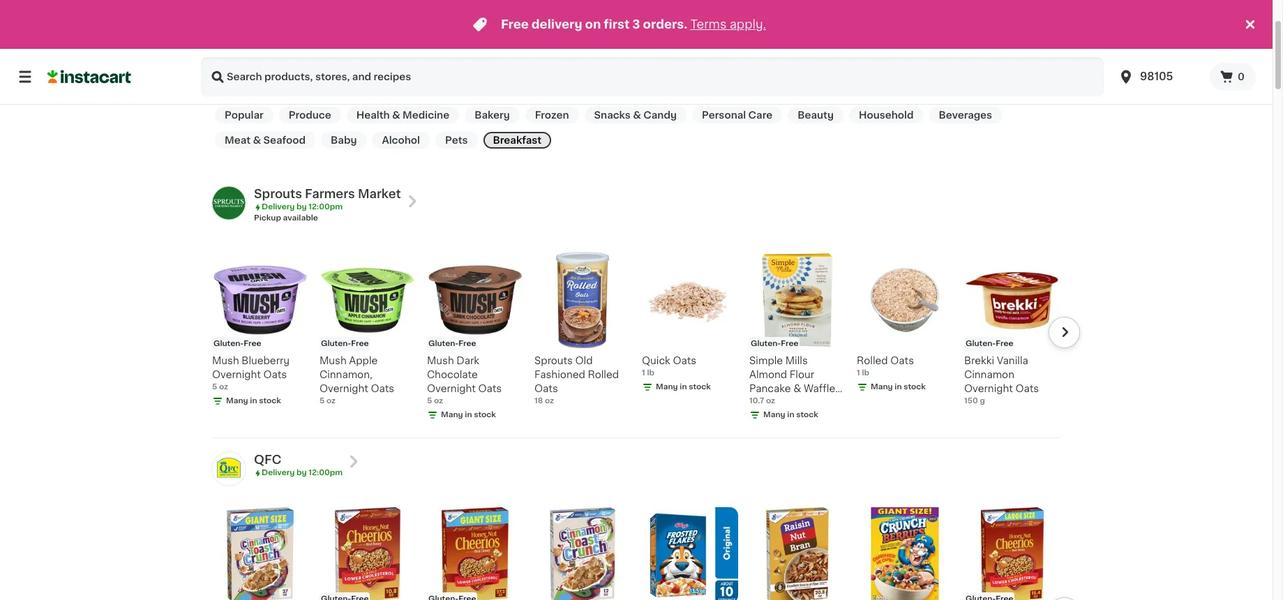 Task type: locate. For each thing, give the bounding box(es) containing it.
popular link
[[215, 107, 273, 124]]

overnight inside mush blueberry overnight oats 5 oz
[[212, 370, 261, 380]]

1 1 from the left
[[642, 369, 646, 377]]

& for meat
[[253, 135, 261, 145]]

rolled
[[857, 356, 889, 366], [588, 370, 619, 380]]

0 vertical spatial rolled
[[857, 356, 889, 366]]

free up apple
[[351, 340, 369, 348]]

4 gluten- from the left
[[751, 340, 781, 348]]

5 inside mush dark chocolate overnight oats 5 oz
[[427, 397, 432, 405]]

2 horizontal spatial mush
[[427, 356, 454, 366]]

0 vertical spatial breakfast
[[212, 31, 316, 51]]

free up mills
[[781, 340, 799, 348]]

bakery link
[[465, 107, 520, 124]]

beauty
[[798, 110, 834, 120]]

in down mush blueberry overnight oats 5 oz
[[250, 397, 257, 405]]

many down quick oats 1 lb
[[656, 383, 678, 391]]

& for snacks
[[633, 110, 642, 120]]

g
[[981, 397, 986, 405]]

many in stock down mush blueberry overnight oats 5 oz
[[226, 397, 281, 405]]

almond
[[750, 370, 788, 380]]

2 by from the top
[[297, 469, 307, 477]]

5 gluten- from the left
[[966, 340, 996, 348]]

1 horizontal spatial breakfast
[[493, 135, 542, 145]]

oz inside mush dark chocolate overnight oats 5 oz
[[434, 397, 443, 405]]

delivery by 12:00pm up available
[[262, 203, 343, 211]]

4 gluten-free from the left
[[751, 340, 799, 348]]

1 mush from the left
[[212, 356, 239, 366]]

mush up the chocolate
[[427, 356, 454, 366]]

gluten- for brekki vanilla cinnamon overnight oats
[[966, 340, 996, 348]]

& down flour
[[794, 384, 802, 394]]

gluten-free for mush apple cinnamon, overnight oats
[[321, 340, 369, 348]]

0 horizontal spatial sprouts
[[254, 188, 302, 200]]

Search field
[[201, 57, 1105, 96]]

stock down rolled oats 1 lb at the bottom of the page
[[904, 383, 926, 391]]

1 inside quick oats 1 lb
[[642, 369, 646, 377]]

1 vertical spatial sprouts
[[535, 356, 573, 366]]

rolled inside rolled oats 1 lb
[[857, 356, 889, 366]]

2 delivery by 12:00pm from the top
[[262, 469, 343, 477]]

sprouts up pickup available on the top
[[254, 188, 302, 200]]

0 horizontal spatial mush
[[212, 356, 239, 366]]

1 vertical spatial rolled
[[588, 370, 619, 380]]

delivery by 12:00pm down qfc at left bottom
[[262, 469, 343, 477]]

1 vertical spatial item carousel region
[[193, 502, 1081, 600]]

item carousel region for sprouts farmers market
[[193, 246, 1081, 432]]

personal care link
[[693, 107, 783, 124]]

gluten- for mush apple cinnamon, overnight oats
[[321, 340, 351, 348]]

terms
[[691, 19, 727, 30]]

0 vertical spatial sprouts
[[254, 188, 302, 200]]

in for simple mills almond flour pancake & waffle mix
[[788, 411, 795, 419]]

1 horizontal spatial 5
[[320, 397, 325, 405]]

oats inside "mush apple cinnamon, overnight oats 5 oz"
[[371, 384, 395, 394]]

apply.
[[730, 19, 767, 30]]

0 horizontal spatial lb
[[647, 369, 655, 377]]

many
[[656, 383, 678, 391], [871, 383, 893, 391], [226, 397, 248, 405], [441, 411, 463, 419], [764, 411, 786, 419]]

0 vertical spatial item carousel region
[[193, 246, 1081, 432]]

free up stores
[[501, 19, 529, 30]]

0 horizontal spatial 1
[[642, 369, 646, 377]]

overnight for chocolate
[[427, 384, 476, 394]]

1 item carousel region from the top
[[193, 246, 1081, 432]]

personal
[[702, 110, 746, 120]]

rolled oats 1 lb
[[857, 356, 915, 377]]

sprouts up the fashioned
[[535, 356, 573, 366]]

many in stock down mush dark chocolate overnight oats 5 oz at the left bottom
[[441, 411, 496, 419]]

you
[[212, 53, 253, 74]]

stock down quick oats 1 lb
[[689, 383, 711, 391]]

oz
[[219, 383, 228, 391], [327, 397, 336, 405], [434, 397, 443, 405], [545, 397, 554, 405], [767, 397, 776, 405]]

personal care
[[702, 110, 773, 120]]

quick
[[642, 356, 671, 366]]

1 gluten-free from the left
[[214, 340, 261, 348]]

instacart logo image
[[47, 68, 131, 85]]

stock down mush blueberry overnight oats 5 oz
[[259, 397, 281, 405]]

3
[[633, 19, 641, 30]]

many in stock down 10.7 oz
[[764, 411, 819, 419]]

2 1 from the left
[[857, 369, 861, 377]]

& left candy
[[633, 110, 642, 120]]

1 horizontal spatial lb
[[862, 369, 870, 377]]

& inside 'link'
[[253, 135, 261, 145]]

overnight down "cinnamon,"
[[320, 384, 369, 394]]

many in stock
[[656, 383, 711, 391], [871, 383, 926, 391], [226, 397, 281, 405], [441, 411, 496, 419], [764, 411, 819, 419]]

0 vertical spatial 12:00pm
[[309, 203, 343, 211]]

free up dark
[[459, 340, 476, 348]]

lb
[[647, 369, 655, 377], [862, 369, 870, 377]]

1 horizontal spatial 1
[[857, 369, 861, 377]]

meat & seafood
[[225, 135, 306, 145]]

overnight up g
[[965, 384, 1014, 394]]

sprouts
[[254, 188, 302, 200], [535, 356, 573, 366]]

first
[[604, 19, 630, 30]]

2 gluten- from the left
[[321, 340, 351, 348]]

waffle
[[804, 384, 836, 394]]

mush inside mush blueberry overnight oats 5 oz
[[212, 356, 239, 366]]

1 vertical spatial delivery
[[262, 469, 295, 477]]

overnight down blueberry
[[212, 370, 261, 380]]

1 inside rolled oats 1 lb
[[857, 369, 861, 377]]

many in stock down quick oats 1 lb
[[656, 383, 711, 391]]

gluten-free for mush blueberry overnight oats
[[214, 340, 261, 348]]

stock down "waffle"
[[797, 411, 819, 419]]

gluten-free up dark
[[429, 340, 476, 348]]

pickup available
[[254, 214, 318, 222]]

stock down mush dark chocolate overnight oats 5 oz at the left bottom
[[474, 411, 496, 419]]

98105 button
[[1118, 57, 1202, 96]]

1 vertical spatial breakfast
[[493, 135, 542, 145]]

1 down quick
[[642, 369, 646, 377]]

mush
[[212, 356, 239, 366], [320, 356, 347, 366], [427, 356, 454, 366]]

mush for chocolate
[[427, 356, 454, 366]]

health & medicine
[[357, 110, 450, 120]]

beverages
[[939, 110, 993, 120]]

1
[[642, 369, 646, 377], [857, 369, 861, 377]]

simple mills almond flour pancake & waffle mix
[[750, 356, 836, 408]]

flour
[[790, 370, 815, 380]]

oats inside the brekki vanilla cinnamon overnight oats 150 g
[[1016, 384, 1040, 394]]

2 horizontal spatial 5
[[427, 397, 432, 405]]

overnight inside "mush apple cinnamon, overnight oats 5 oz"
[[320, 384, 369, 394]]

oz inside "mush apple cinnamon, overnight oats 5 oz"
[[327, 397, 336, 405]]

gluten-free for simple mills almond flour pancake & waffle mix
[[751, 340, 799, 348]]

lb inside quick oats 1 lb
[[647, 369, 655, 377]]

18
[[535, 397, 543, 405]]

3 gluten-free from the left
[[429, 340, 476, 348]]

oz inside sprouts old fashioned rolled oats 18 oz
[[545, 397, 554, 405]]

many down mush blueberry overnight oats 5 oz
[[226, 397, 248, 405]]

2 item carousel region from the top
[[193, 502, 1081, 600]]

delivery by 12:00pm
[[262, 203, 343, 211], [262, 469, 343, 477]]

mush inside mush dark chocolate overnight oats 5 oz
[[427, 356, 454, 366]]

on
[[585, 19, 601, 30]]

health & medicine link
[[347, 107, 459, 124]]

near
[[563, 31, 611, 51]]

alcohol
[[382, 135, 420, 145]]

1 gluten- from the left
[[214, 340, 244, 348]]

5 inside mush blueberry overnight oats 5 oz
[[212, 383, 217, 391]]

overnight inside mush dark chocolate overnight oats 5 oz
[[427, 384, 476, 394]]

lb inside rolled oats 1 lb
[[862, 369, 870, 377]]

overnight inside the brekki vanilla cinnamon overnight oats 150 g
[[965, 384, 1014, 394]]

0 horizontal spatial breakfast
[[212, 31, 316, 51]]

5 inside "mush apple cinnamon, overnight oats 5 oz"
[[320, 397, 325, 405]]

0 vertical spatial by
[[297, 203, 307, 211]]

terms apply. link
[[691, 19, 767, 30]]

12:00pm
[[309, 203, 343, 211], [309, 469, 343, 477]]

oats inside mush dark chocolate overnight oats 5 oz
[[479, 384, 502, 394]]

overnight down the chocolate
[[427, 384, 476, 394]]

item carousel region containing mush blueberry overnight oats
[[193, 246, 1081, 432]]

& right meat
[[253, 135, 261, 145]]

gluten- up "simple"
[[751, 340, 781, 348]]

old
[[576, 356, 593, 366]]

beverages link
[[930, 107, 1003, 124]]

gluten- up apple
[[321, 340, 351, 348]]

baby
[[331, 135, 357, 145]]

0 horizontal spatial 5
[[212, 383, 217, 391]]

2 mush from the left
[[320, 356, 347, 366]]

&
[[392, 110, 401, 120], [633, 110, 642, 120], [253, 135, 261, 145], [794, 384, 802, 394]]

market
[[358, 188, 401, 200]]

mush up "cinnamon,"
[[320, 356, 347, 366]]

in for mush blueberry overnight oats
[[250, 397, 257, 405]]

oz for fashioned
[[545, 397, 554, 405]]

free for mush blueberry overnight oats
[[244, 340, 261, 348]]

2 lb from the left
[[862, 369, 870, 377]]

lb down quick
[[647, 369, 655, 377]]

1 right flour
[[857, 369, 861, 377]]

breakfast up you
[[212, 31, 316, 51]]

many in stock for mush dark chocolate overnight oats
[[441, 411, 496, 419]]

1 for rolled oats
[[857, 369, 861, 377]]

1 horizontal spatial sprouts
[[535, 356, 573, 366]]

mush inside "mush apple cinnamon, overnight oats 5 oz"
[[320, 356, 347, 366]]

free for simple mills almond flour pancake & waffle mix
[[781, 340, 799, 348]]

frozen link
[[526, 107, 579, 124]]

0
[[1239, 72, 1245, 82]]

breakfast inside the breakfast food at grocery stores near you
[[212, 31, 316, 51]]

pickup
[[254, 214, 281, 222]]

produce
[[289, 110, 331, 120]]

item carousel region
[[193, 246, 1081, 432], [193, 502, 1081, 600]]

gluten-free up apple
[[321, 340, 369, 348]]

breakfast down bakery link
[[493, 135, 542, 145]]

None search field
[[201, 57, 1105, 96]]

many in stock down rolled oats 1 lb at the bottom of the page
[[871, 383, 926, 391]]

1 lb from the left
[[647, 369, 655, 377]]

gluten- for mush dark chocolate overnight oats
[[429, 340, 459, 348]]

many down 10.7 oz
[[764, 411, 786, 419]]

delivery up pickup available on the top
[[262, 203, 295, 211]]

in down rolled oats 1 lb at the bottom of the page
[[895, 383, 902, 391]]

5 for cinnamon,
[[320, 397, 325, 405]]

0 vertical spatial delivery by 12:00pm
[[262, 203, 343, 211]]

1 horizontal spatial rolled
[[857, 356, 889, 366]]

oats inside rolled oats 1 lb
[[891, 356, 915, 366]]

sprouts inside sprouts old fashioned rolled oats 18 oz
[[535, 356, 573, 366]]

lb for rolled
[[862, 369, 870, 377]]

by
[[297, 203, 307, 211], [297, 469, 307, 477]]

overnight
[[212, 370, 261, 380], [320, 384, 369, 394], [427, 384, 476, 394], [965, 384, 1014, 394]]

1 horizontal spatial mush
[[320, 356, 347, 366]]

oz for chocolate
[[434, 397, 443, 405]]

breakfast for breakfast food at grocery stores near you
[[212, 31, 316, 51]]

1 12:00pm from the top
[[309, 203, 343, 211]]

fashioned
[[535, 370, 586, 380]]

in down simple mills almond flour pancake & waffle mix
[[788, 411, 795, 419]]

free up blueberry
[[244, 340, 261, 348]]

lb right flour
[[862, 369, 870, 377]]

gluten-free
[[214, 340, 261, 348], [321, 340, 369, 348], [429, 340, 476, 348], [751, 340, 799, 348], [966, 340, 1014, 348]]

gluten- up mush blueberry overnight oats 5 oz
[[214, 340, 244, 348]]

gluten-free up mush blueberry overnight oats 5 oz
[[214, 340, 261, 348]]

in down quick oats 1 lb
[[680, 383, 687, 391]]

free
[[501, 19, 529, 30], [244, 340, 261, 348], [351, 340, 369, 348], [459, 340, 476, 348], [781, 340, 799, 348], [996, 340, 1014, 348]]

item carousel region for qfc
[[193, 502, 1081, 600]]

oz inside mush blueberry overnight oats 5 oz
[[219, 383, 228, 391]]

gluten- up dark
[[429, 340, 459, 348]]

many down rolled oats 1 lb at the bottom of the page
[[871, 383, 893, 391]]

0 horizontal spatial rolled
[[588, 370, 619, 380]]

free up vanilla
[[996, 340, 1014, 348]]

5 gluten-free from the left
[[966, 340, 1014, 348]]

3 gluten- from the left
[[429, 340, 459, 348]]

many in stock for mush blueberry overnight oats
[[226, 397, 281, 405]]

oats inside mush blueberry overnight oats 5 oz
[[263, 370, 287, 380]]

2 gluten-free from the left
[[321, 340, 369, 348]]

produce link
[[279, 107, 341, 124]]

pets link
[[436, 132, 478, 149]]

& for health
[[392, 110, 401, 120]]

delivery
[[262, 203, 295, 211], [262, 469, 295, 477]]

gluten-free up "simple"
[[751, 340, 799, 348]]

many for rolled oats
[[871, 383, 893, 391]]

seafood
[[264, 135, 306, 145]]

gluten- up brekki
[[966, 340, 996, 348]]

2 delivery from the top
[[262, 469, 295, 477]]

1 vertical spatial by
[[297, 469, 307, 477]]

& right health
[[392, 110, 401, 120]]

1 vertical spatial 12:00pm
[[309, 469, 343, 477]]

breakfast
[[212, 31, 316, 51], [493, 135, 542, 145]]

0 vertical spatial delivery
[[262, 203, 295, 211]]

gluten- for mush blueberry overnight oats
[[214, 340, 244, 348]]

breakfast link
[[483, 132, 552, 149]]

3 mush from the left
[[427, 356, 454, 366]]

1 vertical spatial delivery by 12:00pm
[[262, 469, 343, 477]]

snacks & candy link
[[585, 107, 687, 124]]

many down mush dark chocolate overnight oats 5 oz at the left bottom
[[441, 411, 463, 419]]

sprouts farmers market
[[254, 188, 401, 200]]

stock for rolled oats
[[904, 383, 926, 391]]

at
[[375, 31, 397, 51]]

in down mush dark chocolate overnight oats 5 oz at the left bottom
[[465, 411, 472, 419]]

popular
[[225, 110, 264, 120]]

delivery down qfc at left bottom
[[262, 469, 295, 477]]

in
[[680, 383, 687, 391], [895, 383, 902, 391], [250, 397, 257, 405], [465, 411, 472, 419], [788, 411, 795, 419]]

5
[[212, 383, 217, 391], [320, 397, 325, 405], [427, 397, 432, 405]]

mush left blueberry
[[212, 356, 239, 366]]

sprouts for sprouts old fashioned rolled oats 18 oz
[[535, 356, 573, 366]]

gluten-free up brekki
[[966, 340, 1014, 348]]



Task type: describe. For each thing, give the bounding box(es) containing it.
2 12:00pm from the top
[[309, 469, 343, 477]]

many for simple mills almond flour pancake & waffle mix
[[764, 411, 786, 419]]

1 delivery from the top
[[262, 203, 295, 211]]

snacks & candy
[[594, 110, 677, 120]]

sprouts for sprouts farmers market
[[254, 188, 302, 200]]

health
[[357, 110, 390, 120]]

150
[[965, 397, 979, 405]]

chocolate
[[427, 370, 478, 380]]

breakfast for breakfast
[[493, 135, 542, 145]]

cinnamon
[[965, 370, 1015, 380]]

apple
[[349, 356, 378, 366]]

cinnamon,
[[320, 370, 373, 380]]

household link
[[850, 107, 924, 124]]

& inside simple mills almond flour pancake & waffle mix
[[794, 384, 802, 394]]

stores
[[491, 31, 558, 51]]

free delivery on first 3 orders. terms apply.
[[501, 19, 767, 30]]

1 by from the top
[[297, 203, 307, 211]]

free for mush dark chocolate overnight oats
[[459, 340, 476, 348]]

delivery
[[532, 19, 583, 30]]

10.7
[[750, 397, 765, 405]]

available
[[283, 214, 318, 222]]

brekki
[[965, 356, 995, 366]]

quick oats 1 lb
[[642, 356, 697, 377]]

many in stock for quick oats
[[656, 383, 711, 391]]

qfc image
[[212, 452, 246, 486]]

mush for overnight
[[212, 356, 239, 366]]

lb for quick
[[647, 369, 655, 377]]

stock for mush blueberry overnight oats
[[259, 397, 281, 405]]

oz for cinnamon,
[[327, 397, 336, 405]]

oats inside sprouts old fashioned rolled oats 18 oz
[[535, 384, 558, 394]]

pancake
[[750, 384, 791, 394]]

many in stock for rolled oats
[[871, 383, 926, 391]]

overnight for cinnamon
[[965, 384, 1014, 394]]

meat
[[225, 135, 251, 145]]

0 button
[[1211, 63, 1257, 91]]

many for quick oats
[[656, 383, 678, 391]]

gluten-free for mush dark chocolate overnight oats
[[429, 340, 476, 348]]

1 delivery by 12:00pm from the top
[[262, 203, 343, 211]]

many in stock for simple mills almond flour pancake & waffle mix
[[764, 411, 819, 419]]

mush blueberry overnight oats 5 oz
[[212, 356, 290, 391]]

stock for mush dark chocolate overnight oats
[[474, 411, 496, 419]]

stock for simple mills almond flour pancake & waffle mix
[[797, 411, 819, 419]]

food
[[321, 31, 371, 51]]

stock for quick oats
[[689, 383, 711, 391]]

mills
[[786, 356, 808, 366]]

mush apple cinnamon, overnight oats 5 oz
[[320, 356, 395, 405]]

frozen
[[535, 110, 569, 120]]

rolled inside sprouts old fashioned rolled oats 18 oz
[[588, 370, 619, 380]]

limited time offer region
[[0, 0, 1243, 49]]

mush dark chocolate overnight oats 5 oz
[[427, 356, 502, 405]]

free inside 'limited time offer' region
[[501, 19, 529, 30]]

farmers
[[305, 188, 355, 200]]

meat & seafood link
[[215, 132, 316, 149]]

98105 button
[[1110, 57, 1211, 96]]

gluten-free for brekki vanilla cinnamon overnight oats
[[966, 340, 1014, 348]]

vanilla
[[997, 356, 1029, 366]]

grocery
[[402, 31, 486, 51]]

in for mush dark chocolate overnight oats
[[465, 411, 472, 419]]

in for quick oats
[[680, 383, 687, 391]]

breakfast food at grocery stores near you
[[212, 31, 611, 74]]

alcohol link
[[372, 132, 430, 149]]

free for mush apple cinnamon, overnight oats
[[351, 340, 369, 348]]

care
[[749, 110, 773, 120]]

oats inside quick oats 1 lb
[[673, 356, 697, 366]]

free for brekki vanilla cinnamon overnight oats
[[996, 340, 1014, 348]]

5 for chocolate
[[427, 397, 432, 405]]

medicine
[[403, 110, 450, 120]]

in for rolled oats
[[895, 383, 902, 391]]

brekki vanilla cinnamon overnight oats 150 g
[[965, 356, 1040, 405]]

overnight for cinnamon,
[[320, 384, 369, 394]]

snacks
[[594, 110, 631, 120]]

sprouts old fashioned rolled oats 18 oz
[[535, 356, 619, 405]]

dark
[[457, 356, 480, 366]]

blueberry
[[242, 356, 290, 366]]

candy
[[644, 110, 677, 120]]

many for mush blueberry overnight oats
[[226, 397, 248, 405]]

10.7 oz
[[750, 397, 776, 405]]

qfc
[[254, 454, 282, 466]]

mush for cinnamon,
[[320, 356, 347, 366]]

pets
[[445, 135, 468, 145]]

98105
[[1141, 71, 1174, 82]]

mix
[[750, 398, 767, 408]]

baby link
[[321, 132, 367, 149]]

orders.
[[643, 19, 688, 30]]

many for mush dark chocolate overnight oats
[[441, 411, 463, 419]]

beauty link
[[788, 107, 844, 124]]

household
[[859, 110, 914, 120]]

bakery
[[475, 110, 510, 120]]

sprouts farmers market image
[[212, 186, 246, 220]]

simple
[[750, 356, 783, 366]]

1 for quick oats
[[642, 369, 646, 377]]

gluten- for simple mills almond flour pancake & waffle mix
[[751, 340, 781, 348]]



Task type: vqa. For each thing, say whether or not it's contained in the screenshot.


